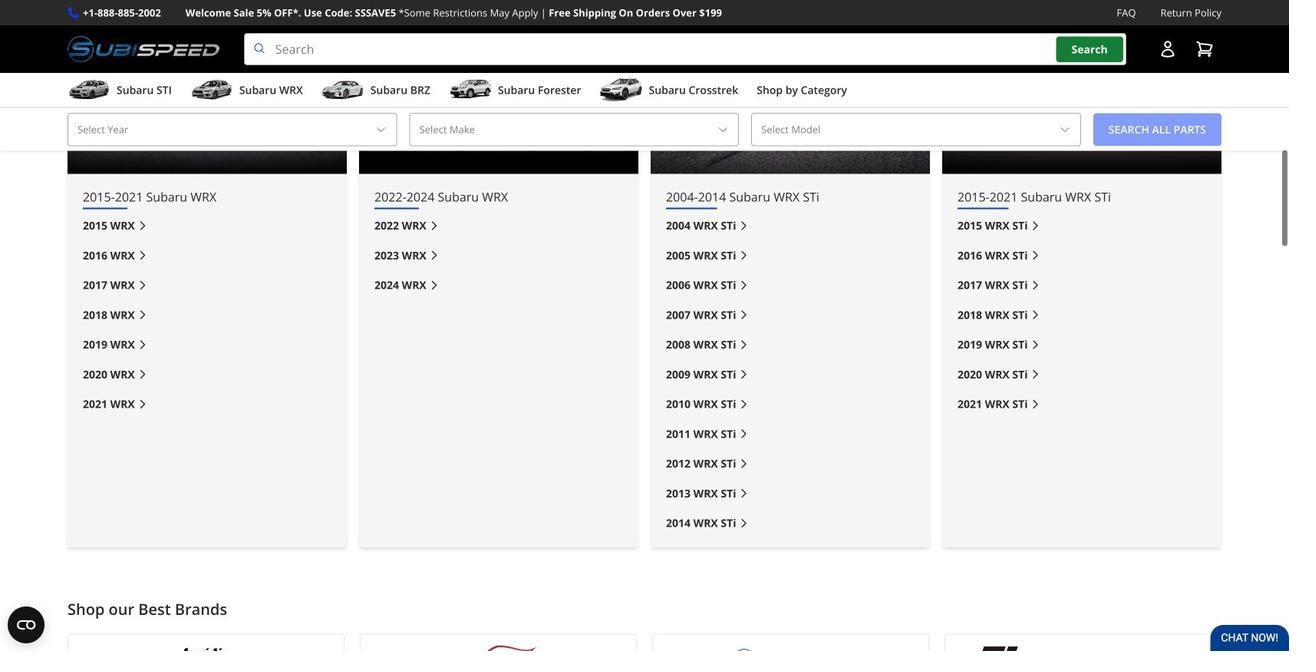 Task type: vqa. For each thing, say whether or not it's contained in the screenshot.
+1-888-885-2002 link
no



Task type: locate. For each thing, give the bounding box(es) containing it.
2022-2024 wrx mods image
[[359, 0, 639, 174]]

2015-21 wrx mods image
[[68, 0, 347, 174]]

select make image
[[717, 124, 730, 136]]

select model image
[[1059, 124, 1072, 136]]

a subaru crosstrek thumbnail image image
[[600, 78, 643, 101]]

2015-2021 wrx sti aftermarket parts image
[[943, 0, 1222, 174]]

subispeed logo image
[[663, 644, 920, 651]]

a subaru sti thumbnail image image
[[68, 78, 111, 101]]

select year image
[[375, 124, 387, 136]]

tomei logo image
[[955, 644, 1212, 651]]

open widget image
[[8, 607, 45, 643]]

olm logo image
[[370, 644, 627, 651]]

invidia logo image
[[78, 644, 335, 651]]



Task type: describe. For each thing, give the bounding box(es) containing it.
button image
[[1159, 40, 1178, 58]]

Select Make button
[[410, 113, 740, 146]]

Select Year button
[[68, 113, 397, 146]]

wrx sti mods image
[[651, 0, 931, 174]]

a subaru brz thumbnail image image
[[322, 78, 365, 101]]

a subaru forester thumbnail image image
[[449, 78, 492, 101]]

Select Model button
[[752, 113, 1082, 146]]

search input field
[[244, 33, 1127, 65]]

a subaru wrx thumbnail image image
[[190, 78, 233, 101]]

subispeed logo image
[[68, 33, 219, 65]]



